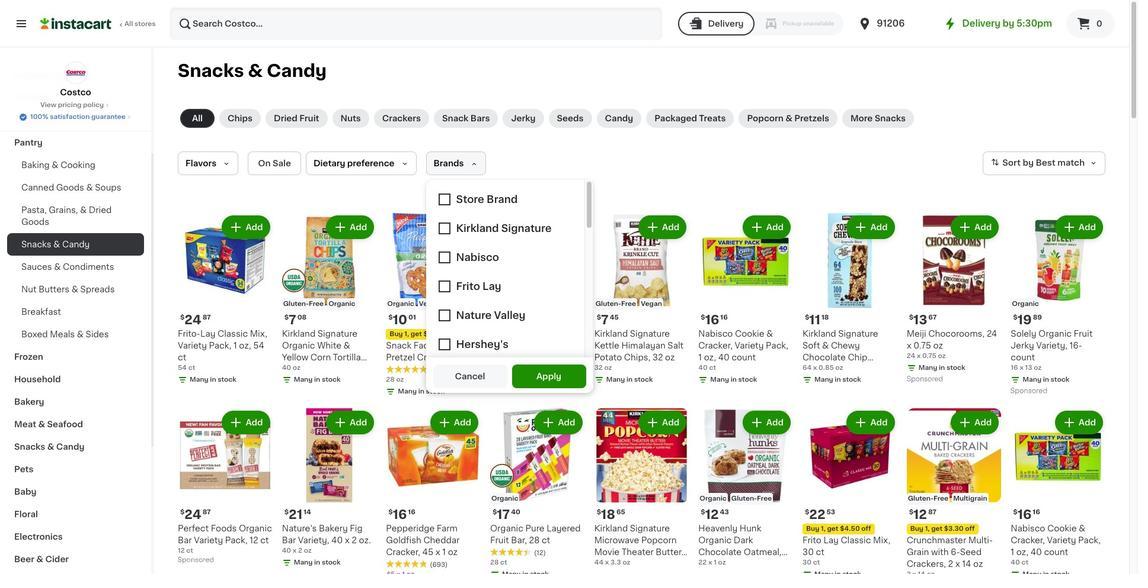 Task type: describe. For each thing, give the bounding box(es) containing it.
28 oz
[[386, 377, 404, 383]]

in for $ 13 67
[[939, 365, 945, 371]]

by for delivery
[[1003, 19, 1014, 28]]

many for $ 13 67
[[919, 365, 937, 371]]

oz inside pepperidge farm goldfish cheddar cracker, 45 x 1 oz
[[448, 549, 458, 557]]

dried fruit
[[274, 114, 319, 123]]

get for 10
[[411, 331, 422, 338]]

1 horizontal spatial nabisco cookie & cracker, variety pack, 1 oz, 40 count 40 ct
[[1011, 525, 1101, 567]]

kirkland signature kettle himalayan salt potato chips, 32 oz 32 oz
[[594, 330, 684, 371]]

delivery by 5:30pm link
[[943, 17, 1052, 31]]

organic gluten-free
[[700, 496, 772, 503]]

1 horizontal spatial 54
[[253, 342, 264, 350]]

& inside kirkland signature organic white & yellow corn tortilla chips, 40 oz
[[344, 342, 350, 350]]

stock for $ 19 89
[[1051, 377, 1069, 383]]

perfect foods organic bar variety pack, 12 ct 12 ct
[[178, 525, 272, 555]]

variety inside the frito-lay classic mix, variety pack, 1 oz, 54 ct 54 ct
[[178, 342, 207, 350]]

87 inside $ 12 87
[[928, 510, 937, 517]]

$ 22 53
[[805, 509, 835, 522]]

in for $ 7 08
[[314, 377, 320, 383]]

kirkland for 7
[[282, 330, 315, 338]]

stock for $ 7 08
[[322, 377, 341, 383]]

ct inside organic pure layered fruit bar, 28 ct
[[542, 537, 550, 546]]

dried fruit link
[[266, 109, 328, 128]]

fruit left nuts
[[300, 114, 319, 123]]

vegetable
[[490, 354, 532, 362]]

pricing
[[58, 102, 81, 108]]

organic inside organic pure layered fruit bar, 28 ct
[[490, 525, 523, 534]]

40 inside $ 17 40
[[511, 510, 520, 517]]

spreads
[[80, 286, 115, 294]]

stock for $ 13 67
[[947, 365, 965, 371]]

oz, inside kirkland signature soft & chewy chocolate chip granola bars, 0.85 oz, 64 ct
[[881, 366, 893, 374]]

product group containing 14
[[490, 213, 585, 387]]

many for $ 16 16
[[710, 377, 729, 383]]

many in stock for $ 7 08
[[294, 377, 341, 383]]

oz inside kirkland signature microwave popcorn movie theater butter, 44 x 3.3 oz
[[630, 561, 639, 569]]

24 ct many in stock
[[490, 365, 549, 383]]

oz inside solely organic fruit jerky variety, 16- count 16 x 13 oz
[[1034, 365, 1042, 371]]

91206 button
[[858, 7, 929, 40]]

nut butters & spreads link
[[7, 279, 144, 301]]

candy up "sauces & condiments" link
[[62, 241, 90, 249]]

meat
[[14, 421, 36, 429]]

67
[[928, 315, 937, 321]]

ct inside kirkland signature soft & chewy chocolate chip granola bars, 0.85 oz, 64 ct
[[816, 377, 824, 386]]

canned
[[21, 184, 54, 192]]

household link
[[7, 369, 144, 391]]

7 for kirkland signature organic white & yellow corn tortilla chips, 40 oz
[[289, 314, 296, 326]]

0 horizontal spatial $ 16 16
[[388, 509, 415, 522]]

fruit inside organic pure layered fruit bar, 28 ct
[[490, 537, 509, 546]]

delivery for delivery by 5:30pm
[[962, 19, 1000, 28]]

apply
[[536, 373, 561, 381]]

more snacks
[[851, 114, 906, 123]]

kirkland inside kirkland signature kettle himalayan salt potato chips, 32 oz 32 oz
[[594, 330, 628, 338]]

24 up frito-
[[185, 314, 201, 326]]

cancel
[[455, 373, 485, 381]]

oz inside crunchmaster multi- grain with 6-seed crackers, 2 x 14 oz
[[973, 561, 983, 569]]

cooking
[[61, 161, 95, 170]]

electronics
[[14, 534, 63, 542]]

$ 12 87
[[909, 509, 937, 522]]

fruit inside kirkland signature organic fruit and vegetable pouches, variety pack, 3.17 oz, 24 ct
[[525, 342, 544, 350]]

x inside kirkland signature microwave popcorn movie theater butter, 44 x 3.3 oz
[[608, 561, 612, 569]]

18 inside $ 11 18
[[822, 315, 829, 321]]

many for $ 7 45
[[606, 377, 625, 383]]

crackers link
[[374, 109, 429, 128]]

40 inside kirkland signature organic white & yellow corn tortilla chips, 40 oz
[[310, 366, 322, 374]]

stores
[[135, 21, 156, 27]]

sale
[[273, 159, 291, 168]]

granola
[[803, 366, 835, 374]]

pantry
[[14, 139, 43, 147]]

0 horizontal spatial count
[[732, 354, 756, 362]]

91206
[[877, 19, 905, 28]]

meiji chocorooms, 24 x 0.75 oz 24 x 0.75 oz
[[907, 330, 997, 360]]

sauces & condiments
[[21, 263, 114, 271]]

off for 10
[[445, 331, 454, 338]]

$ inside $ 12 87
[[909, 510, 913, 517]]

white
[[317, 342, 341, 350]]

0 vertical spatial snacks & candy
[[178, 62, 327, 79]]

0 vertical spatial goods
[[56, 184, 84, 192]]

2 snacks & candy link from the top
[[7, 436, 144, 459]]

& inside kirkland signature soft & chewy chocolate chip granola bars, 0.85 oz, 64 ct
[[822, 342, 829, 350]]

many in stock for $ 21 14
[[294, 560, 341, 567]]

oz inside snack factory organic pretzel crisps, 28 oz
[[461, 354, 471, 362]]

packaged
[[655, 114, 697, 123]]

7 for kirkland signature kettle himalayan salt potato chips, 32 oz
[[601, 314, 609, 326]]

1 vertical spatial nabisco
[[1011, 525, 1045, 534]]

oz, inside the frito-lay classic mix, variety pack, 1 oz, 54 ct 54 ct
[[239, 342, 251, 350]]

0 vertical spatial nabisco
[[698, 330, 733, 338]]

oz inside heavenly hunk organic dark chocolate oatmeal, 22 oz
[[711, 561, 720, 569]]

many in stock for $ 16 16
[[710, 377, 757, 383]]

signature for 7
[[318, 330, 358, 338]]

24 up perfect
[[185, 509, 201, 522]]

jerky inside solely organic fruit jerky variety, 16- count 16 x 13 oz
[[1011, 342, 1034, 350]]

with
[[931, 549, 949, 557]]

jerky link
[[503, 109, 544, 128]]

organic up $ 12 43
[[700, 496, 727, 503]]

6-
[[951, 549, 960, 557]]

frito
[[803, 537, 822, 546]]

(693)
[[430, 563, 448, 569]]

0 vertical spatial 32
[[653, 354, 663, 362]]

stock for $ 11 18
[[842, 377, 861, 383]]

snack bars
[[442, 114, 490, 123]]

pepperidge
[[386, 525, 435, 534]]

$ inside $ 13 67
[[909, 315, 913, 321]]

delivery by 5:30pm
[[962, 19, 1052, 28]]

1 vertical spatial 18
[[601, 509, 615, 522]]

best match
[[1036, 159, 1085, 167]]

gluten-free organic
[[283, 301, 355, 307]]

many for $ 21 14
[[294, 560, 313, 567]]

on
[[258, 159, 271, 168]]

lay for pack,
[[200, 330, 215, 338]]

$ inside $ 22 53
[[805, 510, 809, 517]]

0 horizontal spatial 0.85
[[819, 365, 834, 371]]

oz, inside kirkland signature organic fruit and vegetable pouches, variety pack, 3.17 oz, 24 ct
[[563, 366, 575, 374]]

free for gluten-free multigrain
[[934, 496, 949, 503]]

corn
[[310, 354, 331, 362]]

28 down pretzel
[[386, 377, 395, 383]]

get for 22
[[827, 527, 838, 533]]

01
[[408, 315, 416, 321]]

organic inside solely organic fruit jerky variety, 16- count 16 x 13 oz
[[1039, 330, 1072, 338]]

all for all stores
[[124, 21, 133, 27]]

meals
[[50, 331, 75, 339]]

best
[[1036, 159, 1055, 167]]

lay for ct
[[824, 537, 839, 546]]

100% satisfaction guarantee
[[30, 114, 126, 120]]

1, for 10
[[404, 331, 409, 338]]

kirkland up produce
[[14, 71, 49, 79]]

oz inside nature's bakery fig bar variety, 40 x 2 oz. 40 x 2 oz
[[304, 549, 312, 555]]

crunchmaster multi- grain with 6-seed crackers, 2 x 14 oz
[[907, 537, 993, 569]]

14 inside $ 21 14
[[304, 510, 311, 517]]

oatmeal,
[[744, 549, 782, 557]]

cracker, inside pepperidge farm goldfish cheddar cracker, 45 x 1 oz
[[386, 549, 420, 557]]

22 inside heavenly hunk organic dark chocolate oatmeal, 22 oz
[[698, 561, 709, 569]]

14 inside crunchmaster multi- grain with 6-seed crackers, 2 x 14 oz
[[962, 561, 971, 569]]

gluten- for gluten-free multigrain
[[908, 496, 934, 503]]

53
[[827, 510, 835, 517]]

cancel button
[[433, 365, 507, 389]]

snacks right more
[[875, 114, 906, 123]]

pack, inside "perfect foods organic bar variety pack, 12 ct 12 ct"
[[225, 537, 248, 546]]

1 vertical spatial cracker,
[[1011, 537, 1045, 546]]

1 vertical spatial cookie
[[1047, 525, 1077, 534]]

$ inside $ 11 18
[[805, 315, 809, 321]]

45 inside pepperidge farm goldfish cheddar cracker, 45 x 1 oz
[[422, 549, 433, 557]]

24 inside kirkland signature organic fruit and vegetable pouches, variety pack, 3.17 oz, 24 ct
[[490, 377, 501, 386]]

off for 12
[[965, 527, 975, 533]]

in for $ 11 18
[[835, 377, 841, 383]]

x inside crunchmaster multi- grain with 6-seed crackers, 2 x 14 oz
[[955, 561, 960, 569]]

frozen
[[14, 353, 43, 362]]

$ inside $ 10 01
[[388, 315, 393, 321]]

delivery for delivery
[[708, 20, 744, 28]]

household
[[14, 376, 61, 384]]

dietary preference
[[314, 159, 395, 168]]

87 for perfect foods organic bar variety pack, 12 ct
[[203, 510, 211, 517]]

bakery inside nature's bakery fig bar variety, 40 x 2 oz. 40 x 2 oz
[[319, 525, 348, 534]]

2 horizontal spatial count
[[1044, 549, 1068, 557]]

$ 10 01
[[388, 314, 416, 326]]

dark
[[734, 537, 753, 546]]

tortilla
[[333, 354, 361, 362]]

variety, for 21
[[298, 537, 329, 546]]

variety inside kirkland signature organic fruit and vegetable pouches, variety pack, 3.17 oz, 24 ct
[[490, 366, 519, 374]]

many in stock for $ 24 87
[[190, 377, 236, 383]]

dried inside pasta, grains, & dried goods
[[89, 206, 112, 215]]

0 horizontal spatial jerky
[[511, 114, 536, 123]]

many in stock for $ 13 67
[[919, 365, 965, 371]]

himalayan
[[621, 342, 666, 350]]

chips, inside kirkland signature organic white & yellow corn tortilla chips, 40 oz
[[282, 366, 308, 374]]

1 inside pepperidge farm goldfish cheddar cracker, 45 x 1 oz
[[442, 549, 446, 557]]

variety inside "perfect foods organic bar variety pack, 12 ct 12 ct"
[[194, 537, 223, 546]]

on sale button
[[248, 152, 301, 175]]

sort by
[[1003, 159, 1034, 167]]

pouches,
[[535, 354, 573, 362]]

floral link
[[7, 504, 144, 526]]

signature for 18
[[630, 525, 670, 534]]

2 horizontal spatial $ 16 16
[[1013, 509, 1040, 522]]

0 horizontal spatial 13
[[913, 314, 927, 326]]

baking & cooking
[[21, 161, 95, 170]]

chips, inside kirkland signature kettle himalayan salt potato chips, 32 oz 32 oz
[[624, 354, 650, 362]]

by for sort
[[1023, 159, 1034, 167]]

baking & cooking link
[[7, 154, 144, 177]]

breakfast
[[21, 308, 61, 317]]

product group containing 18
[[594, 409, 689, 569]]

snacks up all link
[[178, 62, 244, 79]]

stock for $ 7 45
[[634, 377, 653, 383]]

2 for grain
[[948, 561, 953, 569]]

product group containing 10
[[386, 213, 481, 399]]

kirkland signature organic fruit and vegetable pouches, variety pack, 3.17 oz, 24 ct
[[490, 330, 575, 386]]

nature's
[[282, 525, 317, 534]]

beer
[[14, 556, 34, 564]]

organic inside kirkland signature organic fruit and vegetable pouches, variety pack, 3.17 oz, 24 ct
[[490, 342, 523, 350]]

beer & cider link
[[7, 549, 144, 571]]

24 left solely
[[987, 330, 997, 338]]

gluten- for gluten-free organic
[[283, 301, 309, 307]]

0 vertical spatial 0.75
[[914, 342, 931, 350]]

44 inside kirkland signature microwave popcorn movie theater butter, 44 x 3.3 oz
[[594, 561, 606, 569]]

pasta, grains, & dried goods link
[[7, 199, 144, 234]]

cheddar
[[423, 537, 460, 546]]

organic up 10
[[387, 301, 414, 307]]

classic for ct
[[841, 537, 871, 546]]

buy 1, get $4.50 off
[[806, 527, 871, 533]]

21
[[289, 509, 302, 522]]

chocolate inside heavenly hunk organic dark chocolate oatmeal, 22 oz
[[698, 549, 742, 557]]

0 vertical spatial bakery
[[14, 398, 44, 407]]

get for 12
[[931, 527, 943, 533]]

signature up costco
[[51, 71, 93, 79]]

costco link
[[60, 62, 91, 98]]

gluten-free multigrain
[[908, 496, 987, 503]]

gluten-free vegan
[[596, 301, 662, 307]]

$ inside $ 21 14
[[284, 510, 289, 517]]

sauces
[[21, 263, 52, 271]]

sponsored badge image for 24
[[178, 558, 214, 565]]

potato
[[594, 354, 622, 362]]

pack, inside kirkland signature organic fruit and vegetable pouches, variety pack, 3.17 oz, 24 ct
[[521, 366, 544, 374]]

buy for 12
[[910, 527, 924, 533]]

canned goods & soups link
[[7, 177, 144, 199]]

buy for 22
[[806, 527, 819, 533]]

seed
[[960, 549, 982, 557]]

kettle
[[594, 342, 619, 350]]

1 horizontal spatial $ 16 16
[[701, 314, 728, 326]]

2 30 from the top
[[803, 560, 812, 567]]

mix, for frito lay classic mix, 30 ct
[[873, 537, 890, 546]]

1 vertical spatial 54
[[178, 365, 187, 371]]

5:30pm
[[1017, 19, 1052, 28]]



Task type: locate. For each thing, give the bounding box(es) containing it.
0 horizontal spatial classic
[[218, 330, 248, 338]]

organic up yellow at the bottom left
[[282, 342, 315, 350]]

bar for variety
[[178, 537, 192, 546]]

0 vertical spatial classic
[[218, 330, 248, 338]]

lay inside the frito-lay classic mix, variety pack, 1 oz, 54 ct 54 ct
[[200, 330, 215, 338]]

1 vertical spatial lay
[[824, 537, 839, 546]]

organic up 19
[[1012, 301, 1039, 307]]

popcorn inside kirkland signature microwave popcorn movie theater butter, 44 x 3.3 oz
[[641, 537, 677, 546]]

bar
[[178, 537, 192, 546], [282, 537, 296, 546]]

dried up sale
[[274, 114, 297, 123]]

mix, inside frito lay classic mix, 30 ct 30 ct
[[873, 537, 890, 546]]

organic inside "perfect foods organic bar variety pack, 12 ct 12 ct"
[[239, 525, 272, 534]]

cracker, down goldfish
[[386, 549, 420, 557]]

classic right frito-
[[218, 330, 248, 338]]

variety, inside nature's bakery fig bar variety, 40 x 2 oz. 40 x 2 oz
[[298, 537, 329, 546]]

1 horizontal spatial classic
[[841, 537, 871, 546]]

signature up himalayan
[[630, 330, 670, 338]]

vegan up himalayan
[[641, 301, 662, 307]]

1 horizontal spatial 14
[[497, 314, 511, 326]]

bar inside "perfect foods organic bar variety pack, 12 ct 12 ct"
[[178, 537, 192, 546]]

service type group
[[678, 12, 844, 36]]

7 left 08
[[289, 314, 296, 326]]

87 up buy 1, get $3.30 off
[[928, 510, 937, 517]]

crisps,
[[417, 354, 446, 362]]

1 vertical spatial classic
[[841, 537, 871, 546]]

sponsored badge image down perfect
[[178, 558, 214, 565]]

$ 17 40
[[493, 509, 520, 522]]

Best match Sort by field
[[983, 152, 1106, 175]]

2 for fig
[[352, 537, 357, 546]]

frito lay classic mix, 30 ct 30 ct
[[803, 537, 890, 567]]

1 vertical spatial 0.75
[[922, 353, 936, 360]]

match
[[1057, 159, 1085, 167]]

off for 22
[[862, 527, 871, 533]]

1 horizontal spatial jerky
[[1011, 342, 1034, 350]]

0 horizontal spatial 18
[[601, 509, 615, 522]]

x inside pepperidge farm goldfish cheddar cracker, 45 x 1 oz
[[436, 549, 440, 557]]

1 vertical spatial nabisco cookie & cracker, variety pack, 1 oz, 40 count 40 ct
[[1011, 525, 1101, 567]]

organic up cancel
[[448, 342, 481, 350]]

snack inside snack bars link
[[442, 114, 469, 123]]

free up $ 12 87
[[934, 496, 949, 503]]

mix, for frito-lay classic mix, variety pack, 1 oz, 54 ct
[[250, 330, 267, 338]]

$ inside $ 7 45
[[597, 315, 601, 321]]

sponsored badge image
[[907, 377, 943, 383], [1011, 388, 1047, 395], [178, 558, 214, 565]]

signature up and
[[526, 330, 566, 338]]

kirkland inside kirkland signature microwave popcorn movie theater butter, 44 x 3.3 oz
[[594, 525, 628, 534]]

1 horizontal spatial 45
[[610, 315, 619, 321]]

brands
[[434, 159, 464, 168]]

organic down 'heavenly'
[[698, 537, 732, 546]]

1 vertical spatial all
[[192, 114, 203, 123]]

by inside field
[[1023, 159, 1034, 167]]

$ 24 87 for perfect foods organic bar variety pack, 12 ct
[[180, 509, 211, 522]]

0.85 down chip
[[860, 366, 879, 374]]

1 horizontal spatial delivery
[[962, 19, 1000, 28]]

3.3 inside kirkland signature microwave popcorn movie theater butter, 44 x 3.3 oz
[[615, 561, 628, 569]]

heavenly
[[698, 525, 738, 534]]

13
[[913, 314, 927, 326], [1025, 365, 1032, 371]]

chips, down himalayan
[[624, 354, 650, 362]]

chocolate inside kirkland signature soft & chewy chocolate chip granola bars, 0.85 oz, 64 ct
[[803, 354, 846, 362]]

pasta,
[[21, 206, 47, 215]]

0 horizontal spatial dried
[[89, 206, 112, 215]]

Search field
[[171, 8, 662, 39]]

$ inside $ 14 92
[[493, 315, 497, 321]]

dried inside dried fruit link
[[274, 114, 297, 123]]

bakery link
[[7, 391, 144, 414]]

28 inside snack factory organic pretzel crisps, 28 oz
[[448, 354, 459, 362]]

many for $ 19 89
[[1023, 377, 1042, 383]]

snack left 'bars'
[[442, 114, 469, 123]]

snacks & candy link
[[7, 234, 144, 256], [7, 436, 144, 459]]

0 vertical spatial all
[[124, 21, 133, 27]]

sauces & condiments link
[[7, 256, 144, 279]]

organic inside heavenly hunk organic dark chocolate oatmeal, 22 oz
[[698, 537, 732, 546]]

many in stock for $ 11 18
[[814, 377, 861, 383]]

perfect
[[178, 525, 209, 534]]

buy for 10
[[390, 331, 403, 338]]

24 right cancel
[[490, 377, 501, 386]]

$ inside $ 12 43
[[701, 510, 705, 517]]

0 horizontal spatial 32
[[594, 365, 603, 371]]

baby link
[[7, 481, 144, 504]]

pack, inside the frito-lay classic mix, variety pack, 1 oz, 54 ct 54 ct
[[209, 342, 231, 350]]

all link
[[180, 109, 215, 128]]

1 horizontal spatial lay
[[824, 537, 839, 546]]

0 vertical spatial cracker,
[[698, 342, 733, 350]]

many
[[919, 365, 937, 371], [190, 377, 208, 383], [502, 377, 521, 383], [814, 377, 833, 383], [294, 377, 313, 383], [606, 377, 625, 383], [710, 377, 729, 383], [1023, 377, 1042, 383], [398, 389, 417, 395], [294, 560, 313, 567]]

kirkland signature soft & chewy chocolate chip granola bars, 0.85 oz, 64 ct
[[803, 330, 893, 386]]

2 44 from the top
[[594, 561, 606, 569]]

solely organic fruit jerky variety, 16- count 16 x 13 oz
[[1011, 330, 1093, 371]]

gluten- for gluten-free vegan
[[596, 301, 621, 307]]

candy up dried fruit link
[[267, 62, 327, 79]]

many in stock for $ 19 89
[[1023, 377, 1069, 383]]

bar down nature's
[[282, 537, 296, 546]]

nut
[[21, 286, 37, 294]]

lay inside frito lay classic mix, 30 ct 30 ct
[[824, 537, 839, 546]]

$ 24 87 up perfect
[[180, 509, 211, 522]]

32 down himalayan
[[653, 354, 663, 362]]

$ inside $ 17 40
[[493, 510, 497, 517]]

farm
[[437, 525, 458, 534]]

condiments
[[63, 263, 114, 271]]

64
[[803, 365, 812, 371], [803, 377, 814, 386]]

buy up the frito
[[806, 527, 819, 533]]

0 horizontal spatial popcorn
[[641, 537, 677, 546]]

dietary preference button
[[306, 152, 416, 175]]

instacart logo image
[[40, 17, 111, 31]]

1 horizontal spatial dried
[[274, 114, 297, 123]]

variety, inside solely organic fruit jerky variety, 16- count 16 x 13 oz
[[1036, 342, 1068, 350]]

off up multi-
[[965, 527, 975, 533]]

64 down the soft
[[803, 365, 812, 371]]

1 horizontal spatial mix,
[[873, 537, 890, 546]]

foods
[[211, 525, 237, 534]]

0 vertical spatial snack
[[442, 114, 469, 123]]

gluten- up $ 7 45
[[596, 301, 621, 307]]

24 down vegetable
[[490, 365, 499, 371]]

oz.
[[359, 537, 371, 546]]

0 horizontal spatial bakery
[[14, 398, 44, 407]]

organic inside kirkland signature organic white & yellow corn tortilla chips, 40 oz
[[282, 342, 315, 350]]

stock for $ 21 14
[[322, 560, 341, 567]]

1 vertical spatial variety,
[[298, 537, 329, 546]]

mix,
[[250, 330, 267, 338], [873, 537, 890, 546]]

candy down seafood
[[56, 443, 84, 452]]

0 vertical spatial 30
[[803, 549, 814, 557]]

product group containing 21
[[282, 409, 377, 571]]

snack for snack bars
[[442, 114, 469, 123]]

on sale
[[258, 159, 291, 168]]

$ inside $ 18 65
[[597, 510, 601, 517]]

45 inside $ 7 45
[[610, 315, 619, 321]]

$ 24 87 up frito-
[[180, 314, 211, 326]]

24 down meiji
[[907, 353, 915, 360]]

free up hunk
[[757, 496, 772, 503]]

43
[[720, 510, 729, 517]]

1 horizontal spatial 13
[[1025, 365, 1032, 371]]

1 7 from the left
[[289, 314, 296, 326]]

1 64 from the top
[[803, 365, 812, 371]]

snack factory organic pretzel crisps, 28 oz
[[386, 342, 481, 362]]

signature inside kirkland signature organic fruit and vegetable pouches, variety pack, 3.17 oz, 24 ct
[[526, 330, 566, 338]]

1 30 from the top
[[803, 549, 814, 557]]

2 $ 24 87 from the top
[[180, 509, 211, 522]]

kirkland inside kirkland signature organic fruit and vegetable pouches, variety pack, 3.17 oz, 24 ct
[[490, 330, 524, 338]]

product group containing 11
[[803, 213, 897, 387]]

13 inside solely organic fruit jerky variety, 16- count 16 x 13 oz
[[1025, 365, 1032, 371]]

product group containing 17
[[490, 409, 585, 575]]

stock for $ 16 16
[[738, 377, 757, 383]]

0 vertical spatial lay
[[200, 330, 215, 338]]

0 vertical spatial sponsored badge image
[[907, 377, 943, 383]]

2 vegan from the left
[[641, 301, 662, 307]]

2 vertical spatial 2
[[948, 561, 953, 569]]

snacks up sauces
[[21, 241, 51, 249]]

1 horizontal spatial cookie
[[1047, 525, 1077, 534]]

classic inside frito lay classic mix, 30 ct 30 ct
[[841, 537, 871, 546]]

signature for 14
[[526, 330, 566, 338]]

bar down perfect
[[178, 537, 192, 546]]

gluten- up 08
[[283, 301, 309, 307]]

1 horizontal spatial cracker,
[[698, 342, 733, 350]]

salt
[[668, 342, 684, 350]]

None search field
[[170, 7, 663, 40]]

organic up "white"
[[328, 301, 355, 307]]

chip
[[848, 354, 867, 362]]

chocolate up 64 x 0.85 oz
[[803, 354, 846, 362]]

solely
[[1011, 330, 1036, 338]]

signature inside kirkland signature soft & chewy chocolate chip granola bars, 0.85 oz, 64 ct
[[838, 330, 878, 338]]

in for $ 21 14
[[314, 560, 320, 567]]

0 horizontal spatial 1,
[[404, 331, 409, 338]]

0 horizontal spatial chips,
[[282, 366, 308, 374]]

2 down nature's
[[298, 549, 302, 555]]

kirkland up "kettle"
[[594, 330, 628, 338]]

2 horizontal spatial 1,
[[925, 527, 930, 533]]

0 vertical spatial snacks & candy link
[[7, 234, 144, 256]]

all left the stores
[[124, 21, 133, 27]]

organic up the 17
[[491, 496, 518, 503]]

$ 16 16
[[701, 314, 728, 326], [388, 509, 415, 522], [1013, 509, 1040, 522]]

0 vertical spatial dried
[[274, 114, 297, 123]]

1 horizontal spatial by
[[1023, 159, 1034, 167]]

sponsored badge image down solely organic fruit jerky variety, 16- count 16 x 13 oz
[[1011, 388, 1047, 395]]

1 vertical spatial dried
[[89, 206, 112, 215]]

1, up crunchmaster at bottom right
[[925, 527, 930, 533]]

free
[[309, 301, 324, 307], [621, 301, 636, 307], [757, 496, 772, 503], [934, 496, 949, 503]]

1 horizontal spatial 7
[[601, 314, 609, 326]]

by left 5:30pm
[[1003, 19, 1014, 28]]

0 horizontal spatial sponsored badge image
[[178, 558, 214, 565]]

candy right seeds link
[[605, 114, 633, 123]]

& inside pasta, grains, & dried goods
[[80, 206, 87, 215]]

all
[[124, 21, 133, 27], [192, 114, 203, 123]]

many for $ 24 87
[[190, 377, 208, 383]]

product group containing 22
[[803, 409, 897, 575]]

kirkland for 11
[[803, 330, 836, 338]]

64 x 0.85 oz
[[803, 365, 843, 371]]

2 7 from the left
[[601, 314, 609, 326]]

24 inside '24 ct many in stock'
[[490, 365, 499, 371]]

2 left oz.
[[352, 537, 357, 546]]

1 inside the frito-lay classic mix, variety pack, 1 oz, 54 ct 54 ct
[[234, 342, 237, 350]]

1, for 12
[[925, 527, 930, 533]]

bars
[[471, 114, 490, 123]]

signature inside kirkland signature kettle himalayan salt potato chips, 32 oz 32 oz
[[630, 330, 670, 338]]

92
[[512, 315, 521, 321]]

product group containing 13
[[907, 213, 1001, 386]]

22 x 1 oz
[[698, 560, 726, 567]]

snack bars link
[[434, 109, 498, 128]]

28 right crisps,
[[448, 354, 459, 362]]

goods down baking & cooking link
[[56, 184, 84, 192]]

gluten- up $ 12 87
[[908, 496, 934, 503]]

chewy
[[831, 342, 860, 350]]

1, down $ 22 53
[[821, 527, 826, 533]]

product group
[[178, 213, 272, 387], [282, 213, 377, 387], [386, 213, 481, 399], [490, 213, 585, 387], [594, 213, 689, 387], [698, 213, 793, 387], [803, 213, 897, 387], [907, 213, 1001, 386], [1011, 213, 1106, 398], [178, 409, 272, 567], [282, 409, 377, 571], [386, 409, 481, 575], [490, 409, 585, 575], [594, 409, 689, 569], [698, 409, 793, 569], [803, 409, 897, 575], [907, 409, 1001, 575], [1011, 409, 1106, 575]]

snacks & candy down the meat & seafood
[[14, 443, 84, 452]]

oz inside kirkland signature organic white & yellow corn tortilla chips, 40 oz
[[324, 366, 334, 374]]

candy
[[267, 62, 327, 79], [605, 114, 633, 123], [62, 241, 90, 249], [56, 443, 84, 452]]

vegan inside product group
[[419, 301, 440, 307]]

by right sort
[[1023, 159, 1034, 167]]

candy link
[[597, 109, 642, 128]]

view pricing policy link
[[40, 101, 111, 110]]

many for $ 11 18
[[814, 377, 833, 383]]

28 inside organic pure layered fruit bar, 28 ct
[[529, 537, 540, 546]]

13 down solely
[[1025, 365, 1032, 371]]

0 vertical spatial jerky
[[511, 114, 536, 123]]

0 horizontal spatial 14
[[304, 510, 311, 517]]

snacks & candy link down seafood
[[7, 436, 144, 459]]

18 left 65
[[601, 509, 615, 522]]

popcorn left the pretzels in the right top of the page
[[747, 114, 784, 123]]

vegan up $3.80 on the bottom left
[[419, 301, 440, 307]]

1 vertical spatial 32
[[594, 365, 603, 371]]

1, down $ 10 01
[[404, 331, 409, 338]]

1 vertical spatial $ 24 87
[[180, 509, 211, 522]]

chocolate up 22 x 1 oz
[[698, 549, 742, 557]]

45 down gluten-free vegan
[[610, 315, 619, 321]]

1 horizontal spatial nabisco
[[1011, 525, 1045, 534]]

classic for pack,
[[218, 330, 248, 338]]

28 down the 17
[[490, 560, 499, 567]]

0 vertical spatial chocolate
[[803, 354, 846, 362]]

87 up perfect
[[203, 510, 211, 517]]

0 horizontal spatial cookie
[[735, 330, 764, 338]]

free for gluten-free vegan
[[621, 301, 636, 307]]

$ 7 08
[[284, 314, 307, 326]]

1 horizontal spatial all
[[192, 114, 203, 123]]

0 vertical spatial 14
[[497, 314, 511, 326]]

signature inside kirkland signature microwave popcorn movie theater butter, 44 x 3.3 oz
[[630, 525, 670, 534]]

1 horizontal spatial sponsored badge image
[[907, 377, 943, 383]]

snacks & candy for 2nd 'snacks & candy' link from the bottom
[[21, 241, 90, 249]]

in for $ 16 16
[[731, 377, 737, 383]]

$ inside $ 7 08
[[284, 315, 289, 321]]

2 horizontal spatial 14
[[962, 561, 971, 569]]

0 horizontal spatial 2
[[298, 549, 302, 555]]

signature
[[51, 71, 93, 79], [526, 330, 566, 338], [838, 330, 878, 338], [318, 330, 358, 338], [630, 330, 670, 338], [630, 525, 670, 534]]

variety, left 16-
[[1036, 342, 1068, 350]]

heavenly hunk organic dark chocolate oatmeal, 22 oz
[[698, 525, 782, 569]]

variety, for 19
[[1036, 342, 1068, 350]]

2 bar from the left
[[282, 537, 296, 546]]

54
[[253, 342, 264, 350], [178, 365, 187, 371]]

free up "white"
[[309, 301, 324, 307]]

bar inside nature's bakery fig bar variety, 40 x 2 oz. 40 x 2 oz
[[282, 537, 296, 546]]

0
[[1096, 20, 1102, 28]]

frozen link
[[7, 346, 144, 369]]

signature for 11
[[838, 330, 878, 338]]

buy 1, get $3.30 off
[[910, 527, 975, 533]]

12
[[705, 509, 719, 522], [913, 509, 927, 522], [250, 537, 258, 546], [178, 549, 185, 555]]

bakery
[[14, 398, 44, 407], [319, 525, 348, 534]]

many in stock for $ 7 45
[[606, 377, 653, 383]]

many for $ 7 08
[[294, 377, 313, 383]]

$3.30
[[944, 527, 964, 533]]

snack inside snack factory organic pretzel crisps, 28 oz
[[386, 342, 411, 350]]

sponsored badge image for 19
[[1011, 388, 1047, 395]]

1 horizontal spatial snack
[[442, 114, 469, 123]]

cracker, right salt
[[698, 342, 733, 350]]

fruit inside solely organic fruit jerky variety, 16- count 16 x 13 oz
[[1074, 330, 1093, 338]]

bar for variety,
[[282, 537, 296, 546]]

costco logo image
[[64, 62, 87, 84]]

1 horizontal spatial buy
[[806, 527, 819, 533]]

2 64 from the top
[[803, 377, 814, 386]]

produce link
[[7, 87, 144, 109]]

2 horizontal spatial 2
[[948, 561, 953, 569]]

product group containing 19
[[1011, 213, 1106, 398]]

0.75
[[914, 342, 931, 350], [922, 353, 936, 360]]

2 vertical spatial 14
[[962, 561, 971, 569]]

13 left 67
[[913, 314, 927, 326]]

stock for $ 24 87
[[218, 377, 236, 383]]

1 snacks & candy link from the top
[[7, 234, 144, 256]]

1 vertical spatial snack
[[386, 342, 411, 350]]

2 horizontal spatial off
[[965, 527, 975, 533]]

1 horizontal spatial variety,
[[1036, 342, 1068, 350]]

1 horizontal spatial 0.85
[[860, 366, 879, 374]]

buy down $ 12 87
[[910, 527, 924, 533]]

1 vertical spatial mix,
[[873, 537, 890, 546]]

45 up (693)
[[422, 549, 433, 557]]

organic vegan
[[387, 301, 440, 307]]

0 vertical spatial popcorn
[[747, 114, 784, 123]]

off right $3.80 on the bottom left
[[445, 331, 454, 338]]

0 horizontal spatial nabisco cookie & cracker, variety pack, 1 oz, 40 count 40 ct
[[698, 330, 788, 371]]

64 down granola
[[803, 377, 814, 386]]

nuts link
[[332, 109, 369, 128]]

nuts
[[341, 114, 361, 123]]

0 vertical spatial 13
[[913, 314, 927, 326]]

in inside '24 ct many in stock'
[[522, 377, 529, 383]]

16 inside solely organic fruit jerky variety, 16- count 16 x 13 oz
[[1011, 365, 1018, 371]]

14 down seed
[[962, 561, 971, 569]]

ct inside kirkland signature organic fruit and vegetable pouches, variety pack, 3.17 oz, 24 ct
[[503, 377, 511, 386]]

1 vertical spatial 2
[[298, 549, 302, 555]]

many inside '24 ct many in stock'
[[502, 377, 521, 383]]

goods inside pasta, grains, & dried goods
[[21, 218, 49, 226]]

pure
[[525, 525, 545, 534]]

all for all
[[192, 114, 203, 123]]

packaged treats link
[[646, 109, 734, 128]]

★★★★★
[[386, 366, 428, 374], [386, 366, 428, 374], [490, 549, 532, 557], [490, 549, 532, 557], [386, 561, 428, 569], [386, 561, 428, 569]]

meat & seafood
[[14, 421, 83, 429]]

0 vertical spatial 2
[[352, 537, 357, 546]]

1,
[[404, 331, 409, 338], [821, 527, 826, 533], [925, 527, 930, 533]]

1 vertical spatial by
[[1023, 159, 1034, 167]]

$ inside $ 19 89
[[1013, 315, 1018, 321]]

1 vertical spatial snacks & candy
[[21, 241, 90, 249]]

64 inside kirkland signature soft & chewy chocolate chip granola bars, 0.85 oz, 64 ct
[[803, 377, 814, 386]]

1 vertical spatial jerky
[[1011, 342, 1034, 350]]

22
[[809, 509, 825, 522], [698, 560, 707, 567], [698, 561, 709, 569]]

sponsored badge image for 13
[[907, 377, 943, 383]]

baby
[[14, 488, 36, 497]]

0.85 inside kirkland signature soft & chewy chocolate chip granola bars, 0.85 oz, 64 ct
[[860, 366, 879, 374]]

delivery button
[[678, 12, 754, 36]]

pets link
[[7, 459, 144, 481]]

kirkland down $ 14 92
[[490, 330, 524, 338]]

2 horizontal spatial sponsored badge image
[[1011, 388, 1047, 395]]

snacks down the meat
[[14, 443, 45, 452]]

2 vertical spatial snacks & candy
[[14, 443, 84, 452]]

1 vegan from the left
[[419, 301, 440, 307]]

item badge image
[[282, 269, 306, 293]]

$ 24 87 for frito-lay classic mix, variety pack, 1 oz, 54 ct
[[180, 314, 211, 326]]

classic inside the frito-lay classic mix, variety pack, 1 oz, 54 ct 54 ct
[[218, 330, 248, 338]]

1 horizontal spatial bar
[[282, 537, 296, 546]]

1 vertical spatial chocolate
[[698, 549, 742, 557]]

jerky down solely
[[1011, 342, 1034, 350]]

bakery left fig
[[319, 525, 348, 534]]

1 $ 24 87 from the top
[[180, 314, 211, 326]]

dried
[[274, 114, 297, 123], [89, 206, 112, 215]]

grains,
[[49, 206, 78, 215]]

chips
[[228, 114, 253, 123]]

jerky right 'bars'
[[511, 114, 536, 123]]

1 bar from the left
[[178, 537, 192, 546]]

sort
[[1003, 159, 1021, 167]]

snacks & candy up chips
[[178, 62, 327, 79]]

0 vertical spatial cookie
[[735, 330, 764, 338]]

x inside solely organic fruit jerky variety, 16- count 16 x 13 oz
[[1020, 365, 1024, 371]]

classic down $4.50
[[841, 537, 871, 546]]

28 down pure
[[529, 537, 540, 546]]

flavors
[[186, 159, 216, 168]]

signature up theater
[[630, 525, 670, 534]]

free for gluten-free organic
[[309, 301, 324, 307]]

snack for snack factory organic pretzel crisps, 28 oz
[[386, 342, 411, 350]]

2 horizontal spatial get
[[931, 527, 943, 533]]

0 horizontal spatial mix,
[[250, 330, 267, 338]]

more snacks link
[[842, 109, 914, 128]]

snacks & candy for first 'snacks & candy' link from the bottom of the page
[[14, 443, 84, 452]]

0 horizontal spatial vegan
[[419, 301, 440, 307]]

in for $ 24 87
[[210, 377, 216, 383]]

1 44 from the top
[[594, 560, 603, 567]]

1 horizontal spatial chips,
[[624, 354, 650, 362]]

layered
[[547, 525, 581, 534]]

kirkland for 14
[[490, 330, 524, 338]]

organic inside snack factory organic pretzel crisps, 28 oz
[[448, 342, 481, 350]]

goods down the pasta,
[[21, 218, 49, 226]]

sponsored badge image down meiji chocorooms, 24 x 0.75 oz 24 x 0.75 oz
[[907, 377, 943, 383]]

87 up the frito-lay classic mix, variety pack, 1 oz, 54 ct 54 ct
[[203, 315, 211, 321]]

gluten- up hunk
[[731, 496, 757, 503]]

kirkland signature link
[[7, 64, 144, 87]]

1 horizontal spatial 1,
[[821, 527, 826, 533]]

cracker, right multi-
[[1011, 537, 1045, 546]]

10
[[393, 314, 407, 326]]

2 down 6-
[[948, 561, 953, 569]]

all left chips
[[192, 114, 203, 123]]

14 left 92
[[497, 314, 511, 326]]

kirkland down $ 11 18
[[803, 330, 836, 338]]

off right $4.50
[[862, 527, 871, 533]]

1 vertical spatial goods
[[21, 218, 49, 226]]

all stores
[[124, 21, 156, 27]]

get up crunchmaster at bottom right
[[931, 527, 943, 533]]

1 horizontal spatial goods
[[56, 184, 84, 192]]

signature inside kirkland signature organic white & yellow corn tortilla chips, 40 oz
[[318, 330, 358, 338]]

87 for frito-lay classic mix, variety pack, 1 oz, 54 ct
[[203, 315, 211, 321]]

item badge image
[[490, 465, 514, 488]]

1 vertical spatial sponsored badge image
[[1011, 388, 1047, 395]]

0 button
[[1066, 9, 1115, 38]]

2 inside crunchmaster multi- grain with 6-seed crackers, 2 x 14 oz
[[948, 561, 953, 569]]

1 horizontal spatial 18
[[822, 315, 829, 321]]

1 horizontal spatial off
[[862, 527, 871, 533]]

0 horizontal spatial chocolate
[[698, 549, 742, 557]]

organic right foods
[[239, 525, 272, 534]]

count inside solely organic fruit jerky variety, 16- count 16 x 13 oz
[[1011, 354, 1035, 362]]

kirkland for 18
[[594, 525, 628, 534]]

0 horizontal spatial variety,
[[298, 537, 329, 546]]

1, for 22
[[821, 527, 826, 533]]

0 horizontal spatial delivery
[[708, 20, 744, 28]]

3.17
[[546, 366, 561, 374]]

kirkland inside kirkland signature organic white & yellow corn tortilla chips, 40 oz
[[282, 330, 315, 338]]

$ 24 87
[[180, 314, 211, 326], [180, 509, 211, 522]]

40
[[718, 354, 730, 362], [282, 365, 291, 371], [698, 365, 708, 371], [310, 366, 322, 374], [511, 510, 520, 517], [331, 537, 343, 546], [282, 549, 291, 555], [1031, 549, 1042, 557], [1011, 560, 1020, 567]]

1 horizontal spatial vegan
[[641, 301, 662, 307]]

beer & cider
[[14, 556, 69, 564]]

in for $ 19 89
[[1043, 377, 1049, 383]]

0.85 left bars,
[[819, 365, 834, 371]]

lay
[[200, 330, 215, 338], [824, 537, 839, 546]]

signature up "chewy"
[[838, 330, 878, 338]]

stock inside '24 ct many in stock'
[[530, 377, 549, 383]]

0 horizontal spatial get
[[411, 331, 422, 338]]

in for $ 7 45
[[627, 377, 633, 383]]

delivery inside button
[[708, 20, 744, 28]]

2 vertical spatial sponsored badge image
[[178, 558, 214, 565]]

ct inside '24 ct many in stock'
[[500, 365, 507, 371]]



Task type: vqa. For each thing, say whether or not it's contained in the screenshot.


